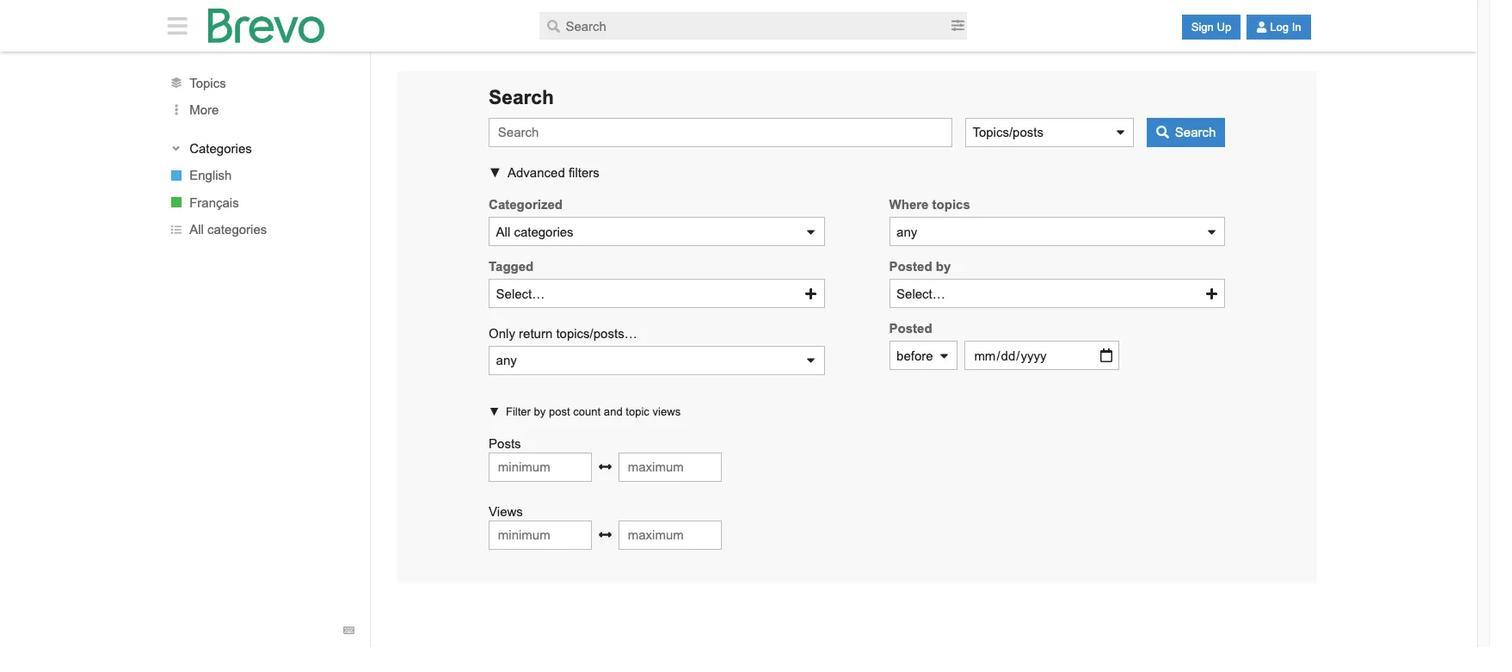 Task type: vqa. For each thing, say whether or not it's contained in the screenshot.
arrows alt h icon corresponding to Posts
yes



Task type: locate. For each thing, give the bounding box(es) containing it.
list image
[[171, 224, 181, 235]]

posts
[[489, 436, 521, 451]]

0 horizontal spatial all categories
[[189, 222, 267, 237]]

0 vertical spatial arrows alt h image
[[599, 461, 612, 473]]

2 select… from the left
[[897, 287, 946, 301]]

categories down categorized
[[514, 225, 574, 239]]

1 vertical spatial by
[[534, 406, 546, 418]]

search main content
[[151, 52, 1326, 647]]

categories
[[207, 222, 267, 237], [514, 225, 574, 239]]

1 vertical spatial any
[[496, 353, 517, 368]]

advanced
[[508, 165, 565, 180]]

1 vertical spatial search
[[1175, 125, 1216, 140]]

0 horizontal spatial any
[[496, 353, 517, 368]]

ellipsis v image
[[168, 104, 185, 115]]

all categories
[[189, 222, 267, 237], [496, 225, 574, 239]]

all down categorized
[[496, 225, 511, 239]]

1 horizontal spatial by
[[936, 259, 951, 274]]

all right list image
[[189, 222, 204, 237]]

1 vertical spatial posted
[[889, 321, 933, 336]]

None search field
[[397, 71, 1318, 583]]

any down where
[[897, 225, 918, 239]]

search image
[[1157, 126, 1170, 139]]

1 horizontal spatial search
[[1175, 125, 1216, 140]]

0 horizontal spatial search
[[489, 86, 554, 108]]

2 arrows alt h image from the top
[[599, 529, 612, 541]]

1 arrows alt h image from the top
[[599, 461, 612, 473]]

arrows alt h image for views
[[599, 529, 612, 541]]

region
[[397, 583, 1318, 609]]

0 vertical spatial by
[[936, 259, 951, 274]]

posted up before
[[889, 321, 933, 336]]

0 horizontal spatial select…
[[496, 287, 545, 301]]

angle down image
[[171, 143, 182, 154]]

search inside button
[[1175, 125, 1216, 140]]

0 vertical spatial any
[[897, 225, 918, 239]]

search
[[489, 86, 554, 108], [1175, 125, 1216, 140]]

only
[[489, 326, 515, 341]]

categories down français
[[207, 222, 267, 237]]

0 vertical spatial posted
[[889, 259, 933, 274]]

filter by minimum number of posts number field
[[489, 453, 592, 482]]

any down only
[[496, 353, 517, 368]]

by for posted
[[936, 259, 951, 274]]

arrows alt h image
[[599, 461, 612, 473], [599, 529, 612, 541]]

categories button
[[168, 139, 354, 157]]

select… down posted by
[[897, 287, 946, 301]]

all
[[189, 222, 204, 237], [496, 225, 511, 239]]

1 horizontal spatial select…
[[897, 287, 946, 301]]

posted
[[889, 259, 933, 274], [889, 321, 933, 336]]

filter by post count and topic views
[[506, 406, 681, 418]]

topics link
[[151, 69, 370, 96]]

views
[[489, 504, 523, 519]]

1 select… from the left
[[496, 287, 545, 301]]

1 horizontal spatial any
[[897, 225, 918, 239]]

all categories down categorized
[[496, 225, 574, 239]]

more button
[[151, 96, 370, 123]]

0 horizontal spatial categories
[[207, 222, 267, 237]]

by down topics
[[936, 259, 951, 274]]

select…
[[496, 287, 545, 301], [897, 287, 946, 301]]

posted down where
[[889, 259, 933, 274]]

1 posted from the top
[[889, 259, 933, 274]]

search up advanced
[[489, 86, 554, 108]]

log in
[[1270, 21, 1302, 34]]

select… for tagged
[[496, 287, 545, 301]]

any
[[897, 225, 918, 239], [496, 353, 517, 368]]

only return topics/posts…
[[489, 326, 637, 341]]

sign up
[[1192, 21, 1232, 34]]

0 horizontal spatial by
[[534, 406, 546, 418]]

topics/posts…
[[556, 326, 637, 341]]

by left post
[[534, 406, 546, 418]]

none search field containing search
[[397, 71, 1318, 583]]

all categories down français
[[189, 222, 267, 237]]

filter by maximum number of posts number field
[[619, 453, 722, 482]]

where topics
[[889, 197, 971, 212]]

none search field inside search main content
[[397, 71, 1318, 583]]

select… down tagged on the left of page
[[496, 287, 545, 301]]

topics
[[189, 75, 226, 90]]

1 vertical spatial arrows alt h image
[[599, 529, 612, 541]]

hide sidebar image
[[163, 15, 192, 37]]

by
[[936, 259, 951, 274], [534, 406, 546, 418]]

2 posted from the top
[[889, 321, 933, 336]]

arrows alt h image down "and"
[[599, 461, 612, 473]]

tagged
[[489, 259, 534, 274]]

by for filter
[[534, 406, 546, 418]]

search button
[[1147, 118, 1226, 147]]

arrows alt h image right filter by minimum views number field
[[599, 529, 612, 541]]

search right search image
[[1175, 125, 1216, 140]]



Task type: describe. For each thing, give the bounding box(es) containing it.
posted for posted by
[[889, 259, 933, 274]]

count
[[573, 406, 601, 418]]

français link
[[151, 189, 370, 216]]

open advanced search image
[[951, 19, 964, 32]]

where
[[889, 197, 929, 212]]

filter by minimum views number field
[[489, 521, 592, 550]]

topic
[[626, 406, 650, 418]]

filter by maximum views number field
[[619, 521, 722, 550]]

topics
[[933, 197, 971, 212]]

return
[[519, 326, 553, 341]]

views
[[653, 406, 681, 418]]

Search text field
[[540, 12, 949, 40]]

user image
[[1257, 22, 1268, 33]]

filter
[[506, 406, 531, 418]]

categorized
[[489, 197, 563, 212]]

any for only
[[496, 353, 517, 368]]

posted for posted
[[889, 321, 933, 336]]

search image
[[547, 19, 560, 32]]

1 horizontal spatial all categories
[[496, 225, 574, 239]]

english
[[189, 168, 232, 183]]

up
[[1217, 21, 1232, 34]]

in
[[1292, 21, 1302, 34]]

brevo community image
[[208, 9, 325, 43]]

log
[[1270, 21, 1289, 34]]

english link
[[151, 162, 370, 189]]

enter search keyword text field
[[489, 118, 953, 147]]

select… for posted by
[[897, 287, 946, 301]]

français
[[189, 195, 239, 210]]

1 horizontal spatial all
[[496, 225, 511, 239]]

layer group image
[[171, 77, 181, 88]]

and
[[604, 406, 623, 418]]

posted by
[[889, 259, 951, 274]]

keyboard shortcuts image
[[343, 625, 355, 636]]

categories
[[189, 141, 252, 155]]

all categories link
[[151, 216, 370, 243]]

sign up button
[[1182, 15, 1241, 40]]

any for where
[[897, 225, 918, 239]]

1 horizontal spatial categories
[[514, 225, 574, 239]]

region inside search main content
[[397, 583, 1318, 609]]

topics/posts
[[973, 125, 1044, 140]]

before
[[897, 348, 933, 363]]

arrows alt h image for posts
[[599, 461, 612, 473]]

log in button
[[1247, 15, 1311, 40]]

0 horizontal spatial all
[[189, 222, 204, 237]]

filters
[[569, 165, 600, 180]]

sign
[[1192, 21, 1214, 34]]

post
[[549, 406, 570, 418]]

date date field
[[964, 341, 1119, 370]]

0 vertical spatial search
[[489, 86, 554, 108]]

advanced filters
[[508, 165, 600, 180]]

more
[[189, 102, 219, 117]]



